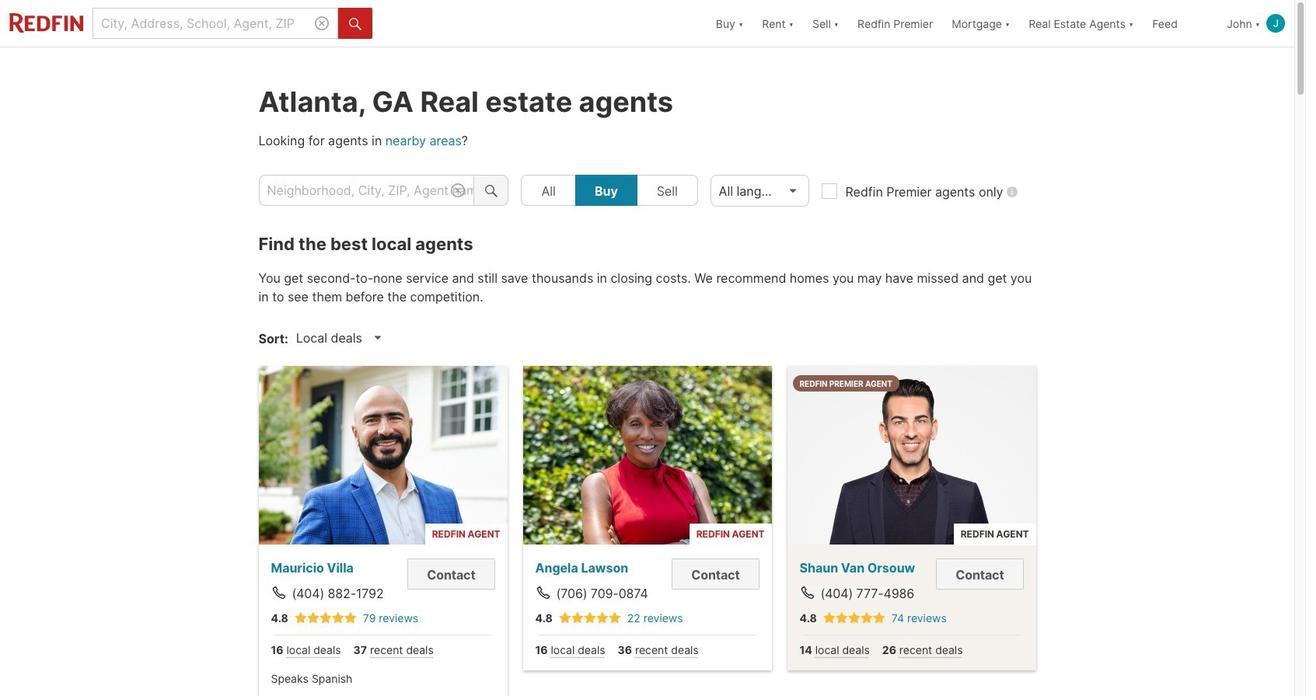 Task type: describe. For each thing, give the bounding box(es) containing it.
3 rating 4.8 out of 5 element from the left
[[823, 612, 885, 626]]

search input image
[[451, 183, 465, 197]]

photo of mauricio villa image
[[258, 366, 507, 545]]

Neighborhood, City, ZIP, Agent name search field
[[258, 175, 474, 206]]

submit search image for neighborhood, city, zip, agent name search box
[[485, 185, 497, 197]]

submit search image for city, address, school, agent, zip search field
[[349, 18, 362, 30]]

Buy radio
[[575, 175, 637, 206]]

user photo image
[[1266, 14, 1285, 33]]

City, Address, School, Agent, ZIP search field
[[93, 8, 338, 39]]

Sell radio
[[637, 175, 698, 206]]

search input image
[[315, 16, 329, 30]]



Task type: locate. For each thing, give the bounding box(es) containing it.
0 vertical spatial submit search image
[[349, 18, 362, 30]]

2 horizontal spatial rating 4.8 out of 5 element
[[823, 612, 885, 626]]

rating 4.8 out of 5 element
[[294, 612, 357, 626], [559, 612, 621, 626], [823, 612, 885, 626]]

submit search image right search input icon
[[485, 185, 497, 197]]

submit search image right search input image
[[349, 18, 362, 30]]

submit search image
[[349, 18, 362, 30], [485, 185, 497, 197]]

2 rating 4.8 out of 5 element from the left
[[559, 612, 621, 626]]

0 horizontal spatial rating 4.8 out of 5 element
[[294, 612, 357, 626]]

1 horizontal spatial rating 4.8 out of 5 element
[[559, 612, 621, 626]]

rating 4.8 out of 5 element for photo of angela lawson
[[559, 612, 621, 626]]

option group
[[521, 175, 698, 206]]

All radio
[[521, 175, 576, 206]]

1 horizontal spatial submit search image
[[485, 185, 497, 197]]

rating 4.8 out of 5 element for photo of mauricio villa
[[294, 612, 357, 626]]

0 horizontal spatial submit search image
[[349, 18, 362, 30]]

1 rating 4.8 out of 5 element from the left
[[294, 612, 357, 626]]

photo of angela lawson image
[[523, 366, 772, 545]]

photo of shaun van orsouw image
[[787, 366, 1036, 545]]

1 vertical spatial submit search image
[[485, 185, 497, 197]]



Task type: vqa. For each thing, say whether or not it's contained in the screenshot.
our inside Stay ahead of other buyers with our top- rated real estate app. See updated listings every five minutes and book tours same-day with a Redfin agent.
no



